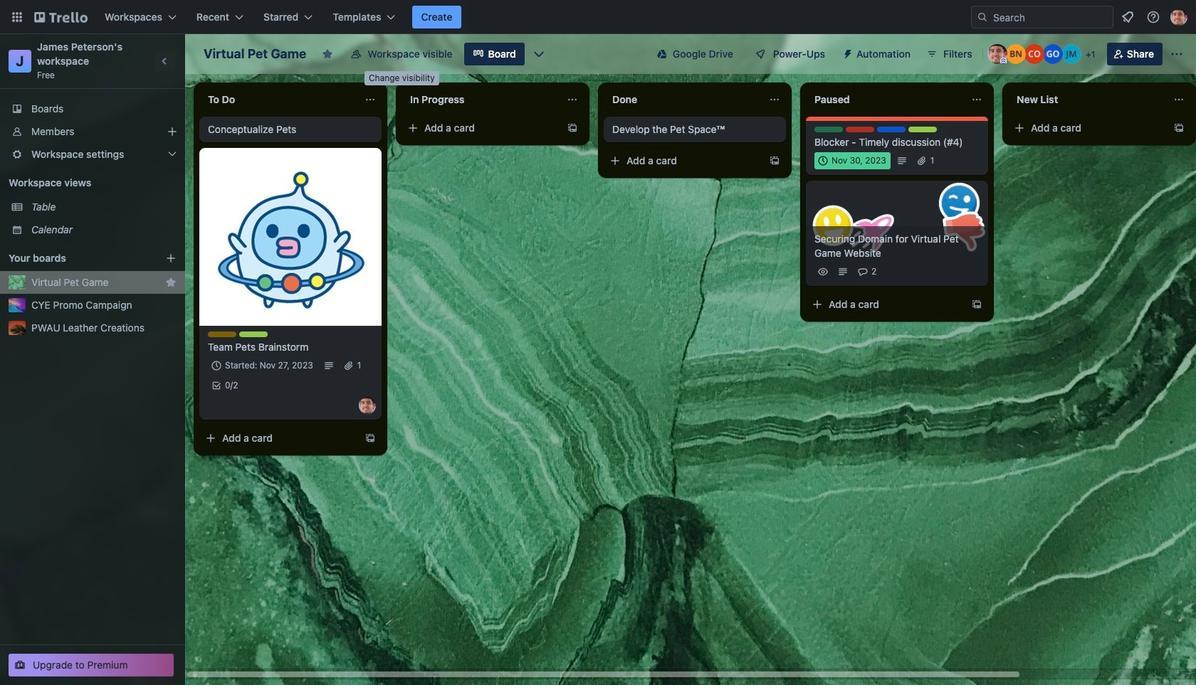 Task type: vqa. For each thing, say whether or not it's contained in the screenshot.
Start free trial button
no



Task type: locate. For each thing, give the bounding box(es) containing it.
create from template… image
[[567, 122, 578, 134], [1174, 122, 1185, 134], [365, 433, 376, 444]]

tooltip
[[365, 71, 439, 85]]

1 horizontal spatial create from template… image
[[971, 299, 983, 311]]

1 horizontal spatial james peterson (jamespeterson93) image
[[1171, 9, 1188, 26]]

color: bold lime, title: "team task" element
[[239, 332, 268, 338]]

0 horizontal spatial james peterson (jamespeterson93) image
[[359, 397, 376, 414]]

workspace navigation collapse icon image
[[155, 51, 175, 71]]

star or unstar board image
[[322, 48, 334, 60]]

Board name text field
[[197, 43, 314, 66]]

create from template… image
[[769, 155, 781, 167], [971, 299, 983, 311]]

None text field
[[402, 88, 561, 111], [1008, 88, 1168, 111], [402, 88, 561, 111], [1008, 88, 1168, 111]]

color: blue, title: "fyi" element
[[877, 127, 906, 132]]

james peterson (jamespeterson93) image
[[988, 44, 1008, 64]]

james peterson (jamespeterson93) image
[[1171, 9, 1188, 26], [359, 397, 376, 414]]

search image
[[977, 11, 989, 23]]

color: yellow, title: none image
[[208, 332, 236, 338]]

0 notifications image
[[1120, 9, 1137, 26]]

None checkbox
[[815, 152, 891, 170]]

christina overa (christinaovera) image
[[1025, 44, 1045, 64]]

Search field
[[989, 7, 1113, 27]]

color: bold lime, title: none image
[[909, 127, 937, 132]]

None text field
[[199, 88, 359, 111], [604, 88, 763, 111], [806, 88, 966, 111], [199, 88, 359, 111], [604, 88, 763, 111], [806, 88, 966, 111]]

0 vertical spatial create from template… image
[[769, 155, 781, 167]]

1 vertical spatial james peterson (jamespeterson93) image
[[359, 397, 376, 414]]

back to home image
[[34, 6, 88, 28]]

0 vertical spatial james peterson (jamespeterson93) image
[[1171, 9, 1188, 26]]

starred icon image
[[165, 277, 177, 288]]

google drive icon image
[[657, 49, 667, 59]]



Task type: describe. For each thing, give the bounding box(es) containing it.
add board image
[[165, 253, 177, 264]]

show menu image
[[1170, 47, 1184, 61]]

ben nelson (bennelson96) image
[[1006, 44, 1026, 64]]

your boards with 3 items element
[[9, 250, 144, 267]]

open information menu image
[[1147, 10, 1161, 24]]

2 horizontal spatial create from template… image
[[1174, 122, 1185, 134]]

customize views image
[[532, 47, 546, 61]]

laugh image
[[934, 178, 985, 229]]

this member is an admin of this board. image
[[1000, 58, 1007, 64]]

sm image
[[837, 43, 857, 63]]

0 horizontal spatial create from template… image
[[769, 155, 781, 167]]

1 horizontal spatial create from template… image
[[567, 122, 578, 134]]

0 horizontal spatial create from template… image
[[365, 433, 376, 444]]

gary orlando (garyorlando) image
[[1043, 44, 1063, 64]]

color: red, title: "blocker" element
[[846, 127, 875, 132]]

color: green, title: "goal" element
[[815, 127, 843, 132]]

primary element
[[0, 0, 1196, 34]]

jeremy miller (jeremymiller198) image
[[1062, 44, 1082, 64]]

1 vertical spatial create from template… image
[[971, 299, 983, 311]]



